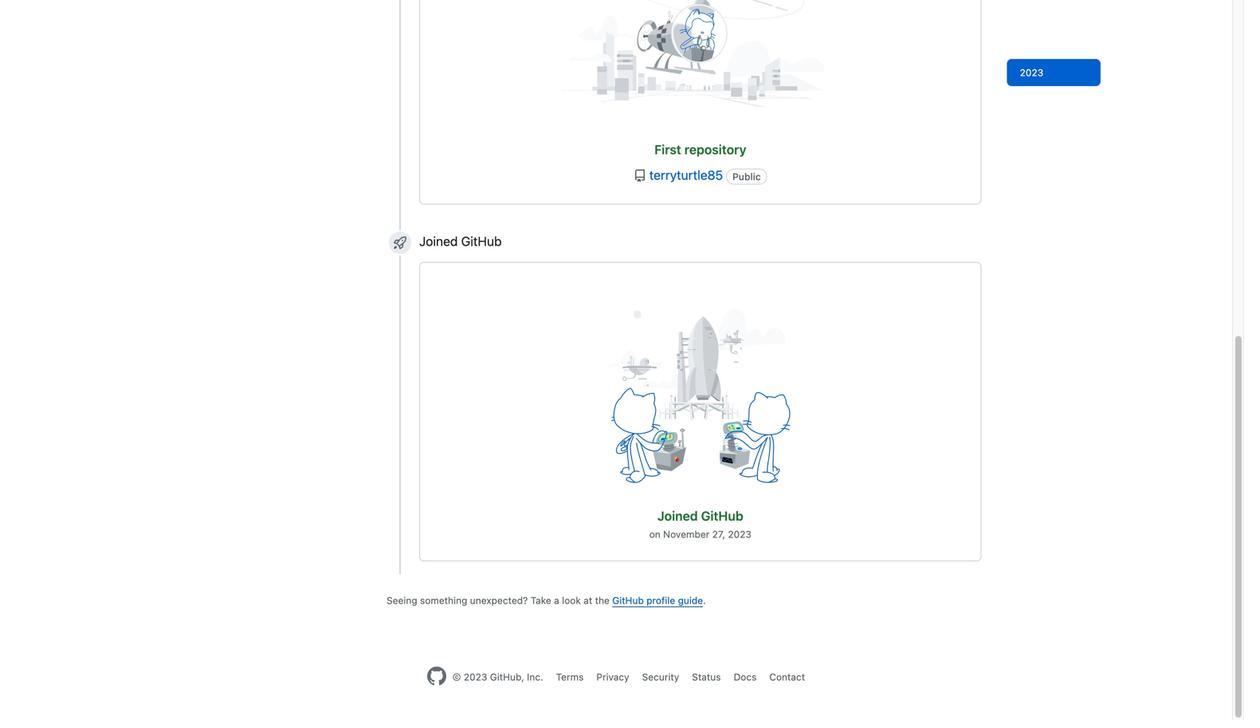 Task type: describe. For each thing, give the bounding box(es) containing it.
first repository
[[655, 142, 747, 157]]

github for joined github on november 27, 2023
[[701, 508, 744, 523]]

security link
[[643, 671, 680, 683]]

public
[[733, 171, 761, 182]]

at
[[584, 595, 593, 606]]

on november 27, 2023 link
[[650, 527, 752, 541]]

2023 inside joined github on november 27, 2023
[[728, 529, 752, 540]]

2023 link
[[1008, 59, 1101, 86]]

seeing
[[387, 595, 418, 606]]

joined for joined github
[[419, 234, 458, 249]]

privacy
[[597, 671, 630, 683]]

inc.
[[527, 671, 544, 683]]

on
[[650, 529, 661, 540]]

2023 inside 2023 link
[[1021, 67, 1044, 78]]

status link
[[692, 671, 721, 683]]

terryturtle85 link
[[650, 165, 723, 184]]

profile
[[647, 595, 676, 606]]

the
[[595, 595, 610, 606]]

something
[[420, 595, 468, 606]]

repository
[[685, 142, 747, 157]]

seeing something unexpected? take a look at the github profile guide .
[[387, 595, 706, 606]]

github for joined github
[[461, 234, 502, 249]]

joined for joined github on november 27, 2023
[[658, 508, 698, 523]]

november
[[664, 529, 710, 540]]

security
[[643, 671, 680, 683]]

guide
[[678, 595, 703, 606]]



Task type: locate. For each thing, give the bounding box(es) containing it.
rocket image
[[394, 236, 407, 249]]

2 vertical spatial 2023
[[464, 671, 488, 683]]

1 vertical spatial joined
[[658, 508, 698, 523]]

status
[[692, 671, 721, 683]]

first
[[655, 142, 682, 157]]

27,
[[713, 529, 726, 540]]

terms link
[[556, 671, 584, 683]]

©
[[453, 671, 461, 683]]

1 horizontal spatial 2023
[[728, 529, 752, 540]]

github profile guide link
[[613, 595, 703, 606]]

take
[[531, 595, 552, 606]]

0 vertical spatial github
[[461, 234, 502, 249]]

terms
[[556, 671, 584, 683]]

contact
[[770, 671, 806, 683]]

github
[[461, 234, 502, 249], [701, 508, 744, 523], [613, 595, 644, 606]]

1 vertical spatial github
[[701, 508, 744, 523]]

1 horizontal spatial github
[[613, 595, 644, 606]]

2 horizontal spatial github
[[701, 508, 744, 523]]

contact link
[[770, 671, 806, 683]]

2 horizontal spatial 2023
[[1021, 67, 1044, 78]]

joined github on november 27, 2023
[[650, 508, 752, 540]]

joined up november at bottom
[[658, 508, 698, 523]]

joined inside joined github on november 27, 2023
[[658, 508, 698, 523]]

0 vertical spatial 2023
[[1021, 67, 1044, 78]]

congratulations on your first repository! image
[[501, 0, 900, 148]]

docs link
[[734, 671, 757, 683]]

privacy link
[[597, 671, 630, 683]]

joined github! image
[[501, 275, 900, 515]]

joined github
[[419, 234, 502, 249]]

0 horizontal spatial github
[[461, 234, 502, 249]]

1 vertical spatial 2023
[[728, 529, 752, 540]]

look
[[562, 595, 581, 606]]

1 horizontal spatial joined
[[658, 508, 698, 523]]

joined right rocket image at the top of page
[[419, 234, 458, 249]]

github,
[[490, 671, 525, 683]]

2023
[[1021, 67, 1044, 78], [728, 529, 752, 540], [464, 671, 488, 683]]

2 vertical spatial github
[[613, 595, 644, 606]]

a
[[554, 595, 560, 606]]

docs
[[734, 671, 757, 683]]

0 vertical spatial joined
[[419, 234, 458, 249]]

this repository is public image
[[634, 169, 647, 182]]

0 horizontal spatial joined
[[419, 234, 458, 249]]

homepage image
[[427, 667, 446, 686]]

joined
[[419, 234, 458, 249], [658, 508, 698, 523]]

0 horizontal spatial 2023
[[464, 671, 488, 683]]

© 2023 github, inc.
[[453, 671, 544, 683]]

terryturtle85
[[650, 167, 723, 182]]

github inside joined github on november 27, 2023
[[701, 508, 744, 523]]

.
[[703, 595, 706, 606]]

unexpected?
[[470, 595, 528, 606]]



Task type: vqa. For each thing, say whether or not it's contained in the screenshot.
3rd completed successfully icon from the bottom
no



